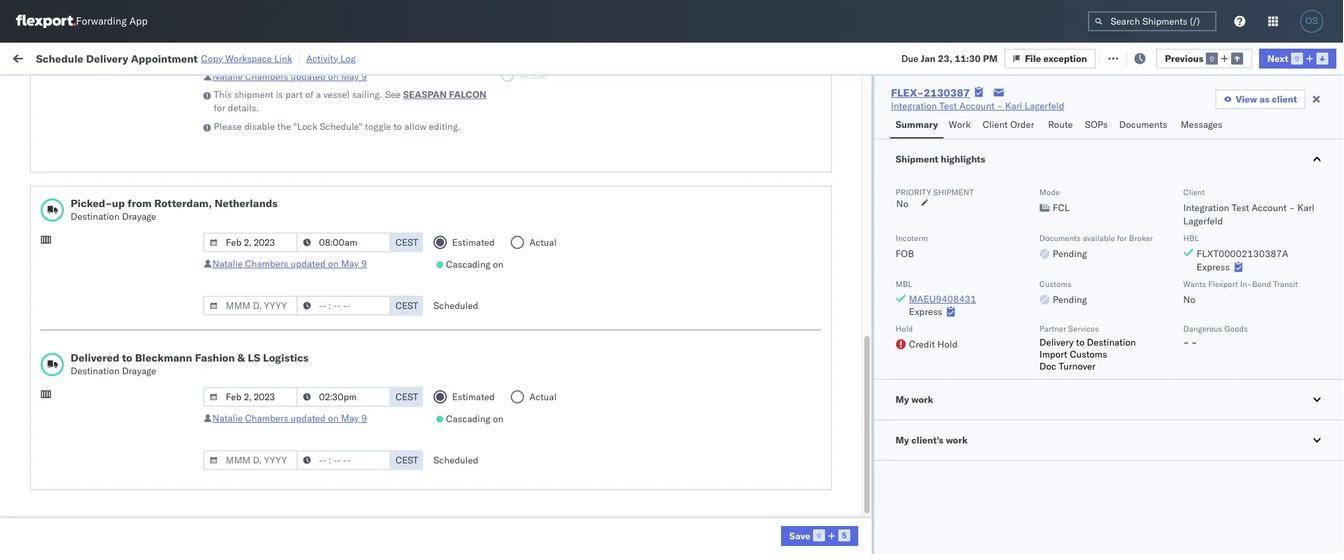 Task type: vqa. For each thing, say whether or not it's contained in the screenshot.
All corresponding to External
no



Task type: describe. For each thing, give the bounding box(es) containing it.
as
[[1260, 93, 1270, 105]]

2022 for confirm delivery button
[[336, 308, 359, 320]]

pm down 2:59 am est, jan 25, 2023
[[265, 425, 280, 437]]

pm for schedule pickup from rotterdam, netherlands button related to 8:30 pm est, jan 30, 2023
[[259, 484, 274, 496]]

delivered
[[71, 351, 119, 364]]

transit
[[1273, 279, 1298, 289]]

appointment up status : ready for work, blocked, in progress at left top
[[131, 52, 198, 65]]

1889466 for confirm delivery
[[842, 308, 882, 320]]

0 vertical spatial integration test account - karl lagerfeld
[[891, 100, 1065, 112]]

schedule pickup from los angeles, ca button for flex-1889466
[[31, 219, 195, 233]]

2022 for 'schedule pickup from los angeles, ca' button for flex-1846748
[[330, 103, 354, 115]]

am for confirm delivery button
[[259, 308, 275, 320]]

cascading for picked-up from rotterdam, netherlands
[[446, 258, 491, 270]]

shipment highlights
[[896, 153, 986, 165]]

0 horizontal spatial maeu9408431
[[909, 293, 976, 305]]

6 am from the top
[[259, 249, 275, 261]]

1 horizontal spatial file exception
[[1115, 52, 1178, 64]]

am for 'schedule pickup from los angeles, ca' button associated with flex-1662119
[[259, 396, 275, 408]]

upload for first upload customs clearance documents link
[[31, 190, 61, 202]]

bleckmann
[[135, 351, 192, 364]]

pickup inside the confirm pickup from los angeles, ca link
[[67, 278, 96, 290]]

container
[[910, 103, 946, 113]]

ocean for 2:59 am edt, nov 5, 2022's schedule delivery appointment 'link'
[[451, 132, 479, 144]]

4 schedule pickup from los angeles, ca from the top
[[31, 337, 195, 349]]

natalie chambers updated on may 9 button for picked-up from rotterdam, netherlands
[[212, 258, 367, 270]]

numbers for mbl/mawb numbers
[[1055, 109, 1088, 119]]

7 resize handle column header from the left
[[887, 103, 903, 554]]

1 2130384 from the top
[[842, 455, 882, 467]]

mbl
[[896, 279, 912, 289]]

uetu5238478 for schedule delivery appointment
[[981, 249, 1046, 261]]

0 horizontal spatial work
[[38, 48, 72, 67]]

4 hlxu8034992 from the top
[[1051, 190, 1117, 202]]

pending for documents available for broker
[[1053, 248, 1087, 260]]

uetu5238478 for confirm delivery
[[981, 308, 1046, 320]]

due
[[902, 52, 919, 64]]

schedule pickup from los angeles, ca link for flex-1889466
[[31, 219, 195, 232]]

2 clearance from the top
[[103, 425, 146, 437]]

documents inside button
[[1119, 119, 1168, 131]]

confirm delivery link
[[31, 307, 101, 320]]

1 may from the top
[[341, 71, 359, 83]]

8 ocean fcl from the top
[[451, 425, 498, 437]]

11:30 for 11:30 pm est, jan 28, 2023
[[237, 425, 263, 437]]

documents button
[[1114, 113, 1176, 139]]

flex-1662119
[[813, 396, 882, 408]]

work inside button
[[946, 434, 968, 446]]

2130387 down 1662119
[[842, 425, 882, 437]]

14, for schedule pickup from los angeles, ca
[[319, 220, 333, 232]]

2 schedule pickup from los angeles, ca button from the top
[[31, 160, 195, 175]]

may for picked-up from rotterdam, netherlands
[[341, 258, 359, 270]]

confirm pickup from rotterdam, netherlands link
[[31, 505, 211, 532]]

2 hlxu6269489, from the top
[[981, 132, 1049, 144]]

2 upload customs clearance documents from the top
[[31, 425, 196, 437]]

client for integration
[[1183, 187, 1205, 197]]

flex-1846748 for upload customs clearance documents
[[813, 191, 882, 203]]

schedule delivery appointment for 2:59 am est, dec 14, 2022
[[31, 249, 164, 261]]

2 flex-2130384 from the top
[[813, 484, 882, 496]]

customs inside partner services delivery to destination import customs doc turnover
[[1070, 348, 1107, 360]]

4 resize handle column header from the left
[[525, 103, 541, 554]]

bond
[[1252, 279, 1271, 289]]

nov for 4th schedule pickup from los angeles, ca link from the bottom of the page
[[300, 162, 317, 173]]

from for the confirm pickup from los angeles, ca link on the bottom left of the page
[[98, 278, 118, 290]]

1 bosch ocean test from the left
[[547, 162, 624, 173]]

30, for schedule pickup from rotterdam, netherlands
[[316, 484, 330, 496]]

5, for 4th schedule pickup from los angeles, ca link from the bottom of the page
[[319, 162, 328, 173]]

schedule delivery appointment copy workspace link
[[36, 52, 292, 65]]

lhuu7894563, uetu5238478 for schedule delivery appointment
[[910, 249, 1046, 261]]

edt, for schedule pickup from los angeles, ca link for flex-1846748
[[277, 103, 298, 115]]

broker
[[1129, 233, 1153, 243]]

los for confirm pickup from los angeles, ca button
[[120, 278, 135, 290]]

schedule pickup from los angeles, ca button for flex-1846748
[[31, 102, 195, 116]]

2022 for 4th 'schedule pickup from los angeles, ca' button from the bottom of the page
[[330, 162, 354, 173]]

credit hold
[[909, 338, 958, 350]]

0 horizontal spatial file exception
[[1025, 52, 1087, 64]]

for inside this shipment is part of a vessel sailing. see seaspan falcon for details.
[[214, 102, 225, 114]]

hbl
[[1183, 233, 1199, 243]]

schedule delivery appointment link for 2:59 am est, dec 14, 2022
[[31, 248, 164, 261]]

1 updated from the top
[[291, 71, 326, 83]]

os button
[[1297, 6, 1327, 37]]

1 natalie chambers updated on may 9 button from the top
[[212, 71, 367, 83]]

risk
[[276, 52, 292, 64]]

3 lhuu7894563, from the top
[[910, 278, 979, 290]]

6 resize handle column header from the left
[[769, 103, 785, 554]]

1 hlxu8034992 from the top
[[1051, 103, 1117, 115]]

1 natalie chambers updated on may 9 from the top
[[212, 71, 367, 83]]

759
[[245, 52, 263, 64]]

status : ready for work, blocked, in progress
[[73, 82, 242, 92]]

1 vertical spatial hold
[[938, 338, 958, 350]]

summary button
[[890, 113, 944, 139]]

ceau7522281, for first upload customs clearance documents link
[[910, 190, 978, 202]]

activity
[[306, 52, 338, 64]]

sops button
[[1080, 113, 1114, 139]]

angeles, for schedule pickup from los angeles, ca link associated with flex-1889466
[[143, 219, 180, 231]]

3 uetu5238478 from the top
[[981, 278, 1046, 290]]

ca inside button
[[177, 278, 189, 290]]

0 vertical spatial 11:30
[[955, 52, 981, 64]]

7 ocean fcl from the top
[[451, 396, 498, 408]]

3 1889466 from the top
[[842, 279, 882, 291]]

container numbers
[[910, 103, 946, 124]]

customs inside button
[[63, 190, 101, 202]]

10 resize handle column header from the left
[[1265, 103, 1281, 554]]

30, for schedule delivery appointment
[[316, 455, 330, 467]]

actual for picked-up from rotterdam, netherlands
[[529, 236, 557, 248]]

1 natalie from the top
[[212, 71, 243, 83]]

1 bosch from the left
[[547, 162, 574, 173]]

2130387 up save button
[[842, 513, 882, 525]]

clearance inside button
[[103, 190, 146, 202]]

this shipment is part of a vessel sailing. see seaspan falcon for details.
[[214, 89, 487, 114]]

delivery inside partner services delivery to destination import customs doc turnover
[[1040, 336, 1074, 348]]

pm up "integration test account - karl lagerfeld" link
[[983, 52, 998, 64]]

wants flexport in-bond transit no
[[1183, 279, 1298, 306]]

nov for 2:59 am edt, nov 5, 2022's schedule delivery appointment 'link'
[[300, 132, 317, 144]]

3 lhuu7894563, uetu5238478 from the top
[[910, 278, 1046, 290]]

jan left 28,
[[304, 425, 319, 437]]

to inside partner services delivery to destination import customs doc turnover
[[1076, 336, 1085, 348]]

1846748 for schedule pickup from los angeles, ca
[[842, 103, 882, 115]]

my for the my work button
[[896, 394, 909, 406]]

flxt00002130387a
[[1197, 248, 1289, 260]]

2:59 am est, jan 25, 2023
[[237, 396, 356, 408]]

container numbers button
[[903, 101, 986, 125]]

1889466 for schedule pickup from los angeles, ca
[[842, 220, 882, 232]]

drayage inside "delivered to bleckmann fashion & ls logistics destination drayage"
[[122, 365, 156, 377]]

no inside wants flexport in-bond transit no
[[1183, 294, 1196, 306]]

1893174
[[842, 337, 882, 349]]

2023 up 2:00 am est, feb 3, 2023
[[332, 484, 355, 496]]

2 vertical spatial for
[[1117, 233, 1127, 243]]

cest for second -- : -- -- text box from the bottom
[[396, 391, 418, 403]]

1846748 for schedule delivery appointment
[[842, 132, 882, 144]]

flex-1889466 for schedule delivery appointment
[[813, 249, 882, 261]]

2 hlxu8034992 from the top
[[1051, 132, 1117, 144]]

copy workspace link button
[[201, 52, 292, 64]]

from for second schedule pickup from los angeles, ca link from the bottom of the page
[[104, 337, 123, 349]]

hlxu6269489, for 4th 'schedule pickup from los angeles, ca' button from the bottom of the page
[[981, 161, 1049, 173]]

3 ocean fcl from the top
[[451, 162, 498, 173]]

0 vertical spatial work
[[146, 52, 169, 64]]

25,
[[316, 396, 331, 408]]

flex-2130387 down flex-1893174
[[813, 367, 882, 379]]

import work button
[[108, 43, 174, 73]]

shipment for this
[[234, 89, 274, 101]]

0 horizontal spatial for
[[128, 82, 139, 92]]

client order
[[983, 119, 1034, 131]]

jan down logistics
[[304, 367, 319, 379]]

0 horizontal spatial hold
[[896, 324, 913, 334]]

see
[[385, 89, 401, 101]]

from for schedule pickup from los angeles, ca link for flex-1846748
[[104, 102, 123, 114]]

is
[[276, 89, 283, 101]]

rotterdam, for schedule pickup from rotterdam, netherlands link for 8:30 pm est, jan 30, 2023
[[126, 477, 173, 489]]

numbers for container numbers
[[910, 114, 943, 124]]

confirm pickup from los angeles, ca link
[[31, 277, 189, 291]]

maeu9736123
[[1006, 337, 1074, 349]]

snoozed
[[279, 82, 309, 92]]

rotterdam, inside picked-up from rotterdam, netherlands destination drayage
[[154, 196, 212, 210]]

my client's work
[[896, 434, 968, 446]]

documents available for broker
[[1040, 233, 1153, 243]]

ocean for confirm delivery link
[[451, 308, 479, 320]]

test123456 for los
[[1006, 103, 1062, 115]]

los for 4th 'schedule pickup from los angeles, ca' button from the bottom of the page
[[126, 161, 140, 173]]

2 ceau7522281, hlxu6269489, hlxu8034992 from the top
[[910, 132, 1117, 144]]

mbl/mawb numbers button
[[1000, 106, 1171, 119]]

order
[[1010, 119, 1034, 131]]

view as client
[[1236, 93, 1297, 105]]

1 vertical spatial 23,
[[321, 367, 336, 379]]

activity log
[[306, 52, 356, 64]]

0 vertical spatial my work
[[13, 48, 72, 67]]

rotterdam, for schedule pickup from rotterdam, netherlands link associated with 11:30 pm est, jan 23, 2023
[[126, 359, 173, 371]]

2130387 up 1662119
[[842, 367, 882, 379]]

confirm delivery
[[31, 307, 101, 319]]

services
[[1068, 324, 1099, 334]]

falcon
[[449, 89, 487, 101]]

1 chambers from the top
[[245, 71, 288, 83]]

schedule"
[[320, 121, 363, 133]]

flexport. image
[[16, 15, 76, 28]]

1 flex-2130384 from the top
[[813, 455, 882, 467]]

integration test account - karl lagerfeld for flex-2130384
[[644, 484, 817, 496]]

ocean for schedule pickup from los angeles, ca link for flex-1846748
[[451, 103, 479, 115]]

6 ocean fcl from the top
[[451, 308, 498, 320]]

messages button
[[1176, 113, 1230, 139]]

1 horizontal spatial exception
[[1134, 52, 1178, 64]]

2 mmm d, yyyy text field from the top
[[203, 450, 298, 470]]

sops
[[1085, 119, 1108, 131]]

9 resize handle column header from the left
[[1169, 103, 1185, 554]]

1 upload customs clearance documents link from the top
[[31, 189, 196, 203]]

fob
[[896, 248, 914, 260]]

2 schedule pickup from los angeles, ca from the top
[[31, 161, 195, 173]]

scheduled for delivered to bleckmann fashion & ls logistics
[[434, 454, 478, 466]]

0 horizontal spatial exception
[[1044, 52, 1087, 64]]

-- : -- -- text field
[[296, 232, 391, 252]]

maeu9408431 button
[[909, 293, 976, 305]]

0 horizontal spatial no
[[315, 82, 326, 92]]

los for 'schedule pickup from los angeles, ca' button for flex-1846748
[[126, 102, 140, 114]]

24,
[[319, 308, 333, 320]]

operator
[[1191, 109, 1223, 119]]

9 am from the top
[[259, 513, 275, 525]]

dangerous goods - -
[[1183, 324, 1248, 348]]

previous button
[[1156, 48, 1253, 68]]

2 schedule pickup from los angeles, ca link from the top
[[31, 160, 195, 173]]

a
[[316, 89, 321, 101]]

toggle
[[365, 121, 391, 133]]

this
[[214, 89, 232, 101]]

4 schedule pickup from los angeles, ca link from the top
[[31, 336, 195, 349]]

shipment
[[896, 153, 939, 165]]

nov for schedule pickup from los angeles, ca link for flex-1846748
[[300, 103, 317, 115]]

activity log button
[[306, 51, 356, 66]]

9,
[[319, 191, 327, 203]]

shipment for priority
[[933, 187, 974, 197]]

picked-
[[71, 196, 112, 210]]

jan down 11:30 pm est, jan 28, 2023
[[298, 455, 313, 467]]

summary
[[896, 119, 938, 131]]

1889466 for schedule delivery appointment
[[842, 249, 882, 261]]

app
[[129, 15, 148, 28]]

11 ocean fcl from the top
[[451, 513, 498, 525]]

documents inside button
[[148, 190, 196, 202]]

9:00
[[237, 308, 257, 320]]

batch action button
[[1248, 48, 1335, 68]]

2 resize handle column header from the left
[[377, 103, 393, 554]]

8:30 pm est, jan 30, 2023 for schedule delivery appointment
[[237, 455, 355, 467]]

dec for from
[[299, 220, 317, 232]]

hlxu6269489, for the "upload customs clearance documents" button
[[981, 190, 1049, 202]]

from for schedule pickup from rotterdam, netherlands link for 8:30 pm est, jan 30, 2023
[[104, 477, 123, 489]]

abcdefg78456546 for schedule pickup from los angeles, ca
[[1006, 220, 1096, 232]]

lagerfeld inside client integration test account - karl lagerfeld incoterm fob
[[1183, 215, 1223, 227]]

2:00 am est, nov 9, 2022
[[237, 191, 353, 203]]

10 ocean fcl from the top
[[451, 484, 498, 496]]

disable
[[244, 121, 275, 133]]

updated for delivered to bleckmann fashion & ls logistics
[[291, 412, 326, 424]]

Search Shipments (/) text field
[[1088, 11, 1217, 31]]

rotterdam, for confirm pickup from rotterdam, netherlands link on the left bottom of the page
[[120, 506, 168, 518]]

Search Work text field
[[895, 48, 1040, 68]]

2 upload customs clearance documents link from the top
[[31, 424, 196, 437]]

8 resize handle column header from the left
[[984, 103, 1000, 554]]

by:
[[48, 82, 61, 94]]

vandelay
[[547, 396, 586, 408]]

partner services delivery to destination import customs doc turnover
[[1040, 324, 1136, 372]]

1 mmm d, yyyy text field from the top
[[203, 387, 298, 407]]

2130387 up "container numbers" button in the right top of the page
[[924, 86, 970, 99]]

workitem button
[[8, 106, 215, 119]]

dangerous
[[1183, 324, 1222, 334]]

11:30 pm est, jan 23, 2023
[[237, 367, 361, 379]]

2:00 am est, feb 3, 2023
[[237, 513, 352, 525]]

flex-1893174
[[813, 337, 882, 349]]

flexport
[[1208, 279, 1238, 289]]

3 abcdefg78456546 from the top
[[1006, 279, 1096, 291]]

3 flex-1846748 from the top
[[813, 162, 882, 173]]

2023 down 28,
[[332, 455, 355, 467]]

message
[[180, 52, 217, 64]]

4 ocean fcl from the top
[[451, 220, 498, 232]]

14, for schedule delivery appointment
[[319, 249, 333, 261]]

client order button
[[978, 113, 1043, 139]]

am for 'schedule pickup from los angeles, ca' button related to flex-1889466
[[259, 220, 275, 232]]

: for snoozed
[[309, 82, 312, 92]]

2:59 for 4th schedule pickup from los angeles, ca link from the bottom of the page
[[237, 162, 257, 173]]

schedule pickup from rotterdam, netherlands button for 11:30 pm est, jan 23, 2023
[[31, 359, 211, 387]]

flex-2130387 up save button
[[813, 513, 882, 525]]

jan up the feb
[[298, 484, 313, 496]]

2 am from the top
[[259, 132, 275, 144]]

3 dec from the top
[[299, 308, 317, 320]]

205
[[307, 52, 324, 64]]

upload customs clearance documents button
[[31, 189, 196, 204]]

5 2:59 from the top
[[237, 249, 257, 261]]

credit
[[909, 338, 935, 350]]

5, for schedule pickup from los angeles, ca link for flex-1846748
[[319, 103, 328, 115]]

5 resize handle column header from the left
[[621, 103, 637, 554]]

0 vertical spatial my
[[13, 48, 35, 67]]

3 flex-1889466 from the top
[[813, 279, 882, 291]]

1 horizontal spatial to
[[394, 121, 402, 133]]

upload for first upload customs clearance documents link from the bottom
[[31, 425, 61, 437]]

11 resize handle column header from the left
[[1309, 103, 1325, 554]]



Task type: locate. For each thing, give the bounding box(es) containing it.
2 : from the left
[[309, 82, 312, 92]]

0 horizontal spatial express
[[909, 306, 942, 318]]

schedule delivery appointment for 8:30 pm est, jan 30, 2023
[[31, 454, 164, 466]]

9 ocean fcl from the top
[[451, 455, 498, 467]]

1 2:59 am est, dec 14, 2022 from the top
[[237, 220, 359, 232]]

est,
[[277, 191, 297, 203], [277, 220, 297, 232], [277, 249, 297, 261], [277, 308, 297, 320], [282, 367, 302, 379], [277, 396, 297, 408], [282, 425, 302, 437], [276, 455, 296, 467], [276, 484, 296, 496], [277, 513, 297, 525]]

1 lhuu7894563, from the top
[[910, 220, 979, 232]]

1 ceau7522281, hlxu6269489, hlxu8034992 from the top
[[910, 103, 1117, 115]]

schedule delivery appointment up the confirm pickup from los angeles, ca link on the bottom left of the page
[[31, 249, 164, 261]]

pending up 'services'
[[1053, 294, 1087, 306]]

shipment highlights button
[[875, 139, 1343, 179]]

1 vertical spatial may
[[341, 258, 359, 270]]

8:30 pm est, jan 30, 2023
[[237, 455, 355, 467], [237, 484, 355, 496]]

2 may from the top
[[341, 258, 359, 270]]

schedule pickup from los angeles, ca for flex-1662119
[[31, 395, 195, 407]]

2 vertical spatial work
[[946, 434, 968, 446]]

0 vertical spatial 30,
[[316, 455, 330, 467]]

mmm d, yyyy text field down 2:00 am est, nov 9, 2022
[[203, 232, 298, 252]]

express down maeu9408431 button
[[909, 306, 942, 318]]

0 vertical spatial 2:59 am est, dec 14, 2022
[[237, 220, 359, 232]]

natalie chambers updated on may 9 button for delivered to bleckmann fashion & ls logistics
[[212, 412, 367, 424]]

0 vertical spatial destination
[[71, 210, 120, 222]]

2 vertical spatial dec
[[299, 308, 317, 320]]

0 vertical spatial test123456
[[1006, 103, 1062, 115]]

1 upload customs clearance documents from the top
[[31, 190, 196, 202]]

cascading
[[446, 258, 491, 270], [446, 413, 491, 425]]

logistics
[[263, 351, 309, 364]]

delivery up ready
[[86, 52, 128, 65]]

upload
[[31, 190, 61, 202], [31, 425, 61, 437]]

0 vertical spatial 5,
[[319, 103, 328, 115]]

gvcu5265864 for 11:30 pm est, jan 28, 2023
[[910, 425, 976, 437]]

previous
[[1165, 52, 1204, 64]]

on
[[327, 52, 337, 64], [328, 71, 339, 83], [328, 258, 339, 270], [493, 258, 504, 270], [328, 412, 339, 424], [493, 413, 504, 425]]

-- : -- -- text field up 28,
[[296, 387, 391, 407]]

workitem
[[15, 109, 50, 119]]

2 natalie from the top
[[212, 258, 243, 270]]

1 horizontal spatial import
[[1040, 348, 1068, 360]]

my client's work button
[[875, 420, 1343, 460]]

3 5, from the top
[[319, 162, 328, 173]]

delivery down partner
[[1040, 336, 1074, 348]]

exception up mbl/mawb numbers button
[[1044, 52, 1087, 64]]

2 mmm d, yyyy text field from the top
[[203, 296, 298, 316]]

schedule pickup from los angeles, ca button down delivered
[[31, 395, 195, 409]]

schedule delivery appointment link up the confirm pickup from los angeles, ca link on the bottom left of the page
[[31, 248, 164, 261]]

destination down picked-
[[71, 210, 120, 222]]

drayage down bleckmann
[[122, 365, 156, 377]]

0 vertical spatial mmm d, yyyy text field
[[203, 387, 298, 407]]

1 vertical spatial natalie
[[212, 258, 243, 270]]

dec up 9:00 am est, dec 24, 2022
[[299, 249, 317, 261]]

nov
[[300, 103, 317, 115], [300, 132, 317, 144], [300, 162, 317, 173], [299, 191, 316, 203]]

2 schedule pickup from rotterdam, netherlands link from the top
[[31, 476, 211, 502]]

2 vertical spatial -- : -- -- text field
[[296, 450, 391, 470]]

editing.
[[429, 121, 461, 133]]

express up flexport
[[1197, 261, 1230, 273]]

1 schedule pickup from los angeles, ca button from the top
[[31, 102, 195, 116]]

6 2:59 from the top
[[237, 396, 257, 408]]

import work
[[113, 52, 169, 64]]

MMM D, YYYY text field
[[203, 232, 298, 252], [203, 296, 298, 316]]

netherlands inside picked-up from rotterdam, netherlands destination drayage
[[215, 196, 278, 210]]

1 ceau7522281, from the top
[[910, 103, 978, 115]]

messages
[[1181, 119, 1223, 131]]

3 hlxu8034992 from the top
[[1051, 161, 1117, 173]]

delivery for 8:30 pm est, jan 30, 2023
[[72, 454, 107, 466]]

actual
[[529, 236, 557, 248], [529, 391, 557, 403]]

natalie
[[212, 71, 243, 83], [212, 258, 243, 270], [212, 412, 243, 424]]

1 vertical spatial schedule delivery appointment
[[31, 249, 164, 261]]

confirm pickup from rotterdam, netherlands button
[[31, 505, 211, 533]]

MMM D, YYYY text field
[[203, 387, 298, 407], [203, 450, 298, 470]]

partner
[[1040, 324, 1066, 334]]

2:59 am edt, nov 5, 2022 down "deadline" button
[[237, 132, 354, 144]]

appointment
[[131, 52, 198, 65], [109, 132, 164, 144], [109, 249, 164, 261], [109, 454, 164, 466]]

karl inside client integration test account - karl lagerfeld incoterm fob
[[1298, 202, 1315, 214]]

ceau7522281, for schedule pickup from los angeles, ca link for flex-1846748
[[910, 103, 978, 115]]

ceau7522281, for 4th schedule pickup from los angeles, ca link from the bottom of the page
[[910, 161, 978, 173]]

pending down the documents available for broker
[[1053, 248, 1087, 260]]

appointment up the confirm pickup from los angeles, ca link on the bottom left of the page
[[109, 249, 164, 261]]

-- : -- -- text field
[[296, 296, 391, 316], [296, 387, 391, 407], [296, 450, 391, 470]]

1 vertical spatial actual
[[529, 391, 557, 403]]

2022 for the "upload customs clearance documents" button
[[330, 191, 353, 203]]

3 resize handle column header from the left
[[429, 103, 445, 554]]

1 clearance from the top
[[103, 190, 146, 202]]

mmm d, yyyy text field down 11:30 pm est, jan 28, 2023
[[203, 450, 298, 470]]

los
[[126, 102, 140, 114], [126, 161, 140, 173], [126, 219, 140, 231], [120, 278, 135, 290], [126, 337, 140, 349], [126, 395, 140, 407]]

workspace
[[225, 52, 272, 64]]

2023 right 28,
[[338, 425, 361, 437]]

2 vertical spatial 9
[[361, 412, 367, 424]]

hold
[[896, 324, 913, 334], [938, 338, 958, 350]]

4 1889466 from the top
[[842, 308, 882, 320]]

11:30 down 2:59 am est, jan 25, 2023
[[237, 425, 263, 437]]

no right of
[[315, 82, 326, 92]]

2 5, from the top
[[319, 132, 328, 144]]

appointment for 8:30 pm est, jan 30, 2023
[[109, 454, 164, 466]]

hlxu6269489, for 'schedule pickup from los angeles, ca' button for flex-1846748
[[981, 103, 1049, 115]]

schedule delivery appointment down workitem button
[[31, 132, 164, 144]]

schedule pickup from rotterdam, netherlands for 11:30
[[31, 359, 173, 385]]

0 vertical spatial schedule delivery appointment link
[[31, 131, 164, 144]]

forwarding
[[76, 15, 127, 28]]

2130384 up save button
[[842, 484, 882, 496]]

2 flex-1846748 from the top
[[813, 132, 882, 144]]

cest for -- : -- -- text field at the left top of page
[[396, 236, 418, 248]]

express for mbl
[[909, 306, 942, 318]]

mode up the documents available for broker
[[1040, 187, 1060, 197]]

abcd1234560
[[910, 396, 976, 408]]

filtered by:
[[13, 82, 61, 94]]

0 vertical spatial schedule pickup from rotterdam, netherlands button
[[31, 359, 211, 387]]

rotterdam, inside confirm pickup from rotterdam, netherlands
[[120, 506, 168, 518]]

0 vertical spatial estimated
[[452, 236, 495, 248]]

delivery inside confirm delivery link
[[67, 307, 101, 319]]

netherlands
[[215, 196, 278, 210], [31, 373, 83, 385], [31, 490, 83, 502], [31, 519, 83, 531]]

1 vertical spatial -- : -- -- text field
[[296, 387, 391, 407]]

0 horizontal spatial :
[[96, 82, 99, 92]]

9 for picked-up from rotterdam, netherlands
[[361, 258, 367, 270]]

mode down falcon
[[451, 109, 472, 119]]

2 vertical spatial updated
[[291, 412, 326, 424]]

1 schedule delivery appointment link from the top
[[31, 131, 164, 144]]

(0)
[[217, 52, 234, 64]]

natalie up this
[[212, 71, 243, 83]]

pm
[[983, 52, 998, 64], [265, 367, 280, 379], [265, 425, 280, 437], [259, 455, 274, 467], [259, 484, 274, 496]]

ceau7522281, hlxu6269489, hlxu8034992 up client order
[[910, 103, 1117, 115]]

flex-1846748 button
[[792, 100, 885, 118], [792, 100, 885, 118], [792, 129, 885, 148], [792, 129, 885, 148], [792, 158, 885, 177], [792, 158, 885, 177], [792, 187, 885, 206], [792, 187, 885, 206]]

flex-1889466 for schedule pickup from los angeles, ca
[[813, 220, 882, 232]]

2 1889466 from the top
[[842, 249, 882, 261]]

estimated for delivered to bleckmann fashion & ls logistics
[[452, 391, 495, 403]]

message (0)
[[180, 52, 234, 64]]

2 drayage from the top
[[122, 365, 156, 377]]

flex-1889466 for confirm delivery
[[813, 308, 882, 320]]

2 vertical spatial schedule delivery appointment link
[[31, 453, 164, 467]]

flex-1846748
[[813, 103, 882, 115], [813, 132, 882, 144], [813, 162, 882, 173], [813, 191, 882, 203]]

2 2:00 from the top
[[237, 513, 257, 525]]

for down this
[[214, 102, 225, 114]]

ceau7522281, hlxu6269489, hlxu8034992 down client order
[[910, 132, 1117, 144]]

express
[[1197, 261, 1230, 273], [909, 306, 942, 318]]

appointment for 2:59 am est, dec 14, 2022
[[109, 249, 164, 261]]

schedule delivery appointment link up confirm pickup from rotterdam, netherlands
[[31, 453, 164, 467]]

documents
[[1119, 119, 1168, 131], [148, 190, 196, 202], [1040, 233, 1081, 243], [148, 425, 196, 437]]

1 schedule pickup from rotterdam, netherlands button from the top
[[31, 359, 211, 387]]

2:00 for 2:00 am est, feb 3, 2023
[[237, 513, 257, 525]]

2 cascading from the top
[[446, 413, 491, 425]]

0 vertical spatial pending
[[1053, 248, 1087, 260]]

from for schedule pickup from los angeles, ca link associated with flex-1889466
[[104, 219, 123, 231]]

0 vertical spatial edt,
[[277, 103, 298, 115]]

2:59 am est, dec 14, 2022 for schedule delivery appointment
[[237, 249, 359, 261]]

confirm pickup from los angeles, ca
[[31, 278, 189, 290]]

no down priority on the top of the page
[[896, 198, 909, 210]]

2 scheduled from the top
[[434, 454, 478, 466]]

2 updated from the top
[[291, 258, 326, 270]]

1 upload from the top
[[31, 190, 61, 202]]

4 schedule pickup from los angeles, ca button from the top
[[31, 336, 195, 351]]

natalie chambers updated on may 9 button up part
[[212, 71, 367, 83]]

1 horizontal spatial work
[[949, 119, 971, 131]]

1 horizontal spatial express
[[1197, 261, 1230, 273]]

1 1889466 from the top
[[842, 220, 882, 232]]

1 scheduled from the top
[[434, 300, 478, 312]]

mbl/mawb
[[1006, 109, 1053, 119]]

angeles, for the confirm pickup from los angeles, ca link on the bottom left of the page
[[138, 278, 174, 290]]

3 natalie chambers updated on may 9 from the top
[[212, 412, 367, 424]]

client for order
[[983, 119, 1008, 131]]

5,
[[319, 103, 328, 115], [319, 132, 328, 144], [319, 162, 328, 173]]

schedule pickup from rotterdam, netherlands for 8:30
[[31, 477, 173, 502]]

3 2:59 am edt, nov 5, 2022 from the top
[[237, 162, 354, 173]]

0 vertical spatial flex-2130384
[[813, 455, 882, 467]]

3 natalie from the top
[[212, 412, 243, 424]]

1 am from the top
[[259, 103, 275, 115]]

flex-2130387 link
[[891, 86, 970, 99]]

schedule pickup from los angeles, ca for flex-1889466
[[31, 219, 195, 231]]

may down -- : -- -- text field at the left top of page
[[341, 258, 359, 270]]

natalie up 9:00
[[212, 258, 243, 270]]

4 lhuu7894563, from the top
[[910, 308, 979, 320]]

schedule pickup from los angeles, ca link up delivered
[[31, 336, 195, 349]]

ocean for schedule pickup from rotterdam, netherlands link for 8:30 pm est, jan 30, 2023
[[451, 484, 479, 496]]

0 horizontal spatial client
[[983, 119, 1008, 131]]

-- : -- -- text field for picked-up from rotterdam, netherlands
[[296, 296, 391, 316]]

0 vertical spatial express
[[1197, 261, 1230, 273]]

0 horizontal spatial file
[[1025, 52, 1041, 64]]

destination inside "delivered to bleckmann fashion & ls logistics destination drayage"
[[71, 365, 120, 377]]

3 may from the top
[[341, 412, 359, 424]]

to
[[394, 121, 402, 133], [1076, 336, 1085, 348], [122, 351, 132, 364]]

up
[[112, 196, 125, 210]]

8:30 pm est, jan 30, 2023 up 2:00 am est, feb 3, 2023
[[237, 484, 355, 496]]

file exception
[[1115, 52, 1178, 64], [1025, 52, 1087, 64]]

my work up filtered by:
[[13, 48, 72, 67]]

1 vertical spatial mode
[[1040, 187, 1060, 197]]

4 ceau7522281, from the top
[[910, 190, 978, 202]]

1 horizontal spatial numbers
[[1055, 109, 1088, 119]]

schedule delivery appointment link for 2:59 am edt, nov 5, 2022
[[31, 131, 164, 144]]

2 vertical spatial test123456
[[1006, 191, 1062, 203]]

schedule delivery appointment button up confirm pickup from rotterdam, netherlands
[[31, 453, 164, 468]]

2 2:59 am est, dec 14, 2022 from the top
[[237, 249, 359, 261]]

2 vertical spatial natalie
[[212, 412, 243, 424]]

5 schedule pickup from los angeles, ca link from the top
[[31, 395, 195, 408]]

angeles, for schedule pickup from los angeles, ca link for flex-1846748
[[143, 102, 180, 114]]

schedule delivery appointment button for 8:30 pm est, jan 30, 2023
[[31, 453, 164, 468]]

1 vertical spatial cascading
[[446, 413, 491, 425]]

import inside button
[[113, 52, 143, 64]]

my inside the my work button
[[896, 394, 909, 406]]

1 horizontal spatial for
[[214, 102, 225, 114]]

2 vertical spatial edt,
[[277, 162, 298, 173]]

pm for schedule delivery appointment button related to 8:30 pm est, jan 30, 2023
[[259, 455, 274, 467]]

account inside client integration test account - karl lagerfeld incoterm fob
[[1252, 202, 1287, 214]]

2:59 am edt, nov 5, 2022 for 4th schedule pickup from los angeles, ca link from the bottom of the page
[[237, 162, 354, 173]]

work up the by:
[[38, 48, 72, 67]]

1 2:59 from the top
[[237, 103, 257, 115]]

2 bosch ocean test from the left
[[644, 162, 720, 173]]

2:59 down &
[[237, 396, 257, 408]]

flex-1662119 button
[[792, 393, 885, 411], [792, 393, 885, 411]]

snooze
[[399, 109, 426, 119]]

3 schedule delivery appointment link from the top
[[31, 453, 164, 467]]

2:00 for 2:00 am est, nov 9, 2022
[[237, 191, 257, 203]]

2 schedule delivery appointment button from the top
[[31, 248, 164, 263]]

seaspan
[[403, 89, 447, 101]]

-- : -- -- text field for delivered to bleckmann fashion & ls logistics
[[296, 450, 391, 470]]

0 vertical spatial dec
[[299, 220, 317, 232]]

view
[[1236, 93, 1257, 105]]

confirm pickup from rotterdam, netherlands
[[31, 506, 168, 531]]

0 horizontal spatial my work
[[13, 48, 72, 67]]

7 am from the top
[[259, 308, 275, 320]]

1 pending from the top
[[1053, 248, 1087, 260]]

1 vertical spatial client
[[1183, 187, 1205, 197]]

confirm inside confirm pickup from rotterdam, netherlands
[[31, 506, 65, 518]]

import inside partner services delivery to destination import customs doc turnover
[[1040, 348, 1068, 360]]

0 vertical spatial for
[[128, 82, 139, 92]]

goods
[[1225, 324, 1248, 334]]

integration inside client integration test account - karl lagerfeld incoterm fob
[[1183, 202, 1229, 214]]

1 vertical spatial 2130384
[[842, 484, 882, 496]]

shipment inside this shipment is part of a vessel sailing. see seaspan falcon for details.
[[234, 89, 274, 101]]

0 vertical spatial clearance
[[103, 190, 146, 202]]

2 -- : -- -- text field from the top
[[296, 387, 391, 407]]

flex-2130384
[[813, 455, 882, 467], [813, 484, 882, 496]]

pending
[[1053, 248, 1087, 260], [1053, 294, 1087, 306]]

confirm for confirm delivery
[[31, 307, 65, 319]]

for
[[128, 82, 139, 92], [214, 102, 225, 114], [1117, 233, 1127, 243]]

flex-1889466
[[813, 220, 882, 232], [813, 249, 882, 261], [813, 279, 882, 291], [813, 308, 882, 320]]

dec for appointment
[[299, 249, 317, 261]]

1 ocean fcl from the top
[[451, 103, 498, 115]]

destination down delivered
[[71, 365, 120, 377]]

from for schedule pickup from los angeles, ca link related to flex-1662119
[[104, 395, 123, 407]]

cascading for delivered to bleckmann fashion & ls logistics
[[446, 413, 491, 425]]

2:59 up 9:00
[[237, 249, 257, 261]]

from for 4th schedule pickup from los angeles, ca link from the bottom of the page
[[104, 161, 123, 173]]

3 1846748 from the top
[[842, 162, 882, 173]]

2 vertical spatial chambers
[[245, 412, 288, 424]]

2023 right 3,
[[329, 513, 352, 525]]

hlxu8034992 down the sops
[[1051, 132, 1117, 144]]

2 2:59 from the top
[[237, 132, 257, 144]]

1 schedule delivery appointment button from the top
[[31, 131, 164, 146]]

schedule pickup from rotterdam, netherlands link for 8:30 pm est, jan 30, 2023
[[31, 476, 211, 502]]

schedule pickup from los angeles, ca for flex-1846748
[[31, 102, 195, 114]]

dec left 24,
[[299, 308, 317, 320]]

due jan 23, 11:30 pm
[[902, 52, 998, 64]]

flex-1846748 for schedule delivery appointment
[[813, 132, 882, 144]]

from for confirm pickup from rotterdam, netherlands link on the left bottom of the page
[[98, 506, 118, 518]]

netherlands for schedule pickup from rotterdam, netherlands link for 8:30 pm est, jan 30, 2023
[[31, 490, 83, 502]]

2 vertical spatial confirm
[[31, 506, 65, 518]]

client
[[1272, 93, 1297, 105]]

1 vertical spatial work
[[949, 119, 971, 131]]

cascading on for delivered to bleckmann fashion & ls logistics
[[446, 413, 504, 425]]

8:30 pm est, jan 30, 2023 for schedule pickup from rotterdam, netherlands
[[237, 484, 355, 496]]

2 vertical spatial 2:59 am edt, nov 5, 2022
[[237, 162, 354, 173]]

schedule pickup from los angeles, ca button for flex-1662119
[[31, 395, 195, 409]]

1 vertical spatial test123456
[[1006, 132, 1062, 144]]

at
[[265, 52, 274, 64]]

1 vertical spatial schedule delivery appointment link
[[31, 248, 164, 261]]

schedule delivery appointment for 2:59 am edt, nov 5, 2022
[[31, 132, 164, 144]]

gvcu5265864 for 11:30 pm est, jan 23, 2023
[[910, 366, 976, 378]]

lhuu7894563, uetu5238478 for schedule pickup from los angeles, ca
[[910, 220, 1046, 232]]

am for 4th 'schedule pickup from los angeles, ca' button from the bottom of the page
[[259, 162, 275, 173]]

2:59 am edt, nov 5, 2022 up 2:00 am est, nov 9, 2022
[[237, 162, 354, 173]]

1 vertical spatial gvcu5265864
[[910, 425, 976, 437]]

fashion
[[195, 351, 235, 364]]

mmm d, yyyy text field for -- : -- -- text field at the left top of page
[[203, 232, 298, 252]]

0 horizontal spatial numbers
[[910, 114, 943, 124]]

1 vertical spatial 14,
[[319, 249, 333, 261]]

1 vertical spatial to
[[1076, 336, 1085, 348]]

delivery up the confirm pickup from los angeles, ca link on the bottom left of the page
[[72, 249, 107, 261]]

destination inside partner services delivery to destination import customs doc turnover
[[1087, 336, 1136, 348]]

client down "integration test account - karl lagerfeld" link
[[983, 119, 1008, 131]]

edt, down part
[[277, 103, 298, 115]]

jan left 25,
[[299, 396, 314, 408]]

1 vertical spatial dec
[[299, 249, 317, 261]]

test123456 for documents
[[1006, 191, 1062, 203]]

nov left 9,
[[299, 191, 316, 203]]

1 vertical spatial pending
[[1053, 294, 1087, 306]]

flex-2130387 up container
[[891, 86, 970, 99]]

details.
[[228, 102, 259, 114]]

work inside button
[[912, 394, 933, 406]]

integration test account - karl lagerfeld
[[891, 100, 1065, 112], [644, 484, 817, 496], [644, 513, 817, 525]]

2 schedule pickup from rotterdam, netherlands from the top
[[31, 477, 173, 502]]

1 vertical spatial mmm d, yyyy text field
[[203, 296, 298, 316]]

3 updated from the top
[[291, 412, 326, 424]]

0 vertical spatial natalie
[[212, 71, 243, 83]]

resize handle column header
[[213, 103, 229, 554], [377, 103, 393, 554], [429, 103, 445, 554], [525, 103, 541, 554], [621, 103, 637, 554], [769, 103, 785, 554], [887, 103, 903, 554], [984, 103, 1000, 554], [1169, 103, 1185, 554], [1265, 103, 1281, 554], [1309, 103, 1325, 554]]

4 1846748 from the top
[[842, 191, 882, 203]]

hlxu8034992 up the documents available for broker
[[1051, 190, 1117, 202]]

schedule pickup from los angeles, ca link for flex-1662119
[[31, 395, 195, 408]]

schedule pickup from los angeles, ca link down ready
[[31, 102, 195, 115]]

2023 right 25,
[[333, 396, 356, 408]]

2 horizontal spatial to
[[1076, 336, 1085, 348]]

0 vertical spatial mode
[[451, 109, 472, 119]]

2 30, from the top
[[316, 484, 330, 496]]

2 horizontal spatial work
[[946, 434, 968, 446]]

1 resize handle column header from the left
[[213, 103, 229, 554]]

confirm pickup from los angeles, ca button
[[31, 277, 189, 292]]

pickup inside confirm pickup from rotterdam, netherlands
[[67, 506, 96, 518]]

1 schedule pickup from rotterdam, netherlands link from the top
[[31, 359, 211, 385]]

delivery for 2:59 am est, dec 14, 2022
[[72, 249, 107, 261]]

2 ceau7522281, from the top
[[910, 132, 978, 144]]

destination
[[71, 210, 120, 222], [1087, 336, 1136, 348], [71, 365, 120, 377]]

11:30 down "ls"
[[237, 367, 263, 379]]

0 vertical spatial schedule pickup from rotterdam, netherlands link
[[31, 359, 211, 385]]

nov for first upload customs clearance documents link
[[299, 191, 316, 203]]

0 vertical spatial upload customs clearance documents
[[31, 190, 196, 202]]

2 uetu5238478 from the top
[[981, 249, 1046, 261]]

2 edt, from the top
[[277, 132, 298, 144]]

upload customs clearance documents
[[31, 190, 196, 202], [31, 425, 196, 437]]

destination inside picked-up from rotterdam, netherlands destination drayage
[[71, 210, 120, 222]]

1 horizontal spatial 23,
[[938, 52, 953, 64]]

work up status : ready for work, blocked, in progress at left top
[[146, 52, 169, 64]]

schedule delivery appointment button
[[31, 131, 164, 146], [31, 248, 164, 263], [31, 453, 164, 468]]

upload inside button
[[31, 190, 61, 202]]

1 9 from the top
[[361, 71, 367, 83]]

chambers down 759 at risk
[[245, 71, 288, 83]]

759 at risk
[[245, 52, 292, 64]]

mmm d, yyyy text field for -- : -- -- text box related to picked-up from rotterdam, netherlands
[[203, 296, 298, 316]]

integration test account - karl lagerfeld link
[[891, 99, 1065, 113]]

1 vertical spatial edt,
[[277, 132, 298, 144]]

schedule delivery appointment button up the confirm pickup from los angeles, ca link on the bottom left of the page
[[31, 248, 164, 263]]

test inside client integration test account - karl lagerfeld incoterm fob
[[1232, 202, 1249, 214]]

1 horizontal spatial file
[[1115, 52, 1132, 64]]

1 vertical spatial for
[[214, 102, 225, 114]]

0 vertical spatial 9
[[361, 71, 367, 83]]

drayage inside picked-up from rotterdam, netherlands destination drayage
[[122, 210, 156, 222]]

23,
[[938, 52, 953, 64], [321, 367, 336, 379]]

shipment down highlights
[[933, 187, 974, 197]]

file down 'search shipments (/)' text box
[[1115, 52, 1132, 64]]

deadline
[[237, 109, 269, 119]]

for left work,
[[128, 82, 139, 92]]

natalie chambers updated on may 9 button up 9:00 am est, dec 24, 2022
[[212, 258, 367, 270]]

3 ceau7522281, hlxu6269489, hlxu8034992 from the top
[[910, 161, 1117, 173]]

hold up credit
[[896, 324, 913, 334]]

1 vertical spatial schedule pickup from rotterdam, netherlands link
[[31, 476, 211, 502]]

1 vertical spatial shipment
[[933, 187, 974, 197]]

edt, up 2:00 am est, nov 9, 2022
[[277, 162, 298, 173]]

chambers down 2:59 am est, jan 25, 2023
[[245, 412, 288, 424]]

ocean for schedule pickup from los angeles, ca link related to flex-1662119
[[451, 396, 479, 408]]

natalie chambers updated on may 9 up 11:30 pm est, jan 28, 2023
[[212, 412, 367, 424]]

2 vertical spatial my
[[896, 434, 909, 446]]

1 schedule pickup from los angeles, ca from the top
[[31, 102, 195, 114]]

2 2:59 am edt, nov 5, 2022 from the top
[[237, 132, 354, 144]]

ready
[[102, 82, 126, 92]]

&
[[238, 351, 245, 364]]

integration test account - karl lagerfeld for flex-2130387
[[644, 513, 817, 525]]

1 vertical spatial integration test account - karl lagerfeld
[[644, 484, 817, 496]]

pending for customs
[[1053, 294, 1087, 306]]

ceau7522281,
[[910, 103, 978, 115], [910, 132, 978, 144], [910, 161, 978, 173], [910, 190, 978, 202]]

natalie chambers updated on may 9 for delivered to bleckmann fashion & ls logistics
[[212, 412, 367, 424]]

nov down "deadline" button
[[300, 132, 317, 144]]

pickup
[[72, 102, 101, 114], [72, 161, 101, 173], [72, 219, 101, 231], [67, 278, 96, 290], [72, 337, 101, 349], [72, 359, 101, 371], [72, 395, 101, 407], [72, 477, 101, 489], [67, 506, 96, 518]]

edt, for 4th schedule pickup from los angeles, ca link from the bottom of the page
[[277, 162, 298, 173]]

from inside picked-up from rotterdam, netherlands destination drayage
[[127, 196, 152, 210]]

ocean for schedule pickup from los angeles, ca link associated with flex-1889466
[[451, 220, 479, 232]]

client inside button
[[983, 119, 1008, 131]]

gvcu5265864 up abcd1234560
[[910, 366, 976, 378]]

forwarding app
[[76, 15, 148, 28]]

lhuu7894563, down incoterm
[[910, 249, 979, 261]]

ocean
[[451, 103, 479, 115], [451, 132, 479, 144], [451, 162, 479, 173], [576, 162, 604, 173], [672, 162, 700, 173], [451, 220, 479, 232], [451, 249, 479, 261], [451, 308, 479, 320], [451, 396, 479, 408], [451, 425, 479, 437], [451, 455, 479, 467], [451, 484, 479, 496], [451, 513, 479, 525]]

action
[[1297, 52, 1326, 64]]

delivery down workitem button
[[72, 132, 107, 144]]

work down "integration test account - karl lagerfeld" link
[[949, 119, 971, 131]]

2 1846748 from the top
[[842, 132, 882, 144]]

from inside button
[[98, 278, 118, 290]]

schedule pickup from rotterdam, netherlands link
[[31, 359, 211, 385], [31, 476, 211, 502]]

abcdefg78456546
[[1006, 220, 1096, 232], [1006, 249, 1096, 261], [1006, 279, 1096, 291], [1006, 308, 1096, 320]]

work
[[146, 52, 169, 64], [949, 119, 971, 131]]

numbers inside container numbers
[[910, 114, 943, 124]]

1 horizontal spatial maeu9408431
[[1006, 367, 1074, 379]]

ceau7522281, down 'shipment highlights'
[[910, 190, 978, 202]]

2 cascading on from the top
[[446, 413, 504, 425]]

3 edt, from the top
[[277, 162, 298, 173]]

2 vertical spatial schedule delivery appointment
[[31, 454, 164, 466]]

2 9 from the top
[[361, 258, 367, 270]]

0 vertical spatial no
[[315, 82, 326, 92]]

from inside confirm pickup from rotterdam, netherlands
[[98, 506, 118, 518]]

14, up 24,
[[319, 249, 333, 261]]

nyku9743990
[[910, 454, 976, 466]]

0 vertical spatial mmm d, yyyy text field
[[203, 232, 298, 252]]

netherlands inside confirm pickup from rotterdam, netherlands
[[31, 519, 83, 531]]

los for 'schedule pickup from los angeles, ca' button related to flex-1889466
[[126, 219, 140, 231]]

my left abcd1234560
[[896, 394, 909, 406]]

mmm d, yyyy text field down "ls"
[[203, 387, 298, 407]]

appointment down workitem button
[[109, 132, 164, 144]]

3 confirm from the top
[[31, 506, 65, 518]]

1 30, from the top
[[316, 455, 330, 467]]

0 vertical spatial 2:00
[[237, 191, 257, 203]]

picked-up from rotterdam, netherlands destination drayage
[[71, 196, 278, 222]]

schedule pickup from los angeles, ca button down 'up'
[[31, 219, 195, 233]]

schedule pickup from los angeles, ca up the "upload customs clearance documents" button
[[31, 161, 195, 173]]

1 vertical spatial natalie chambers updated on may 9
[[212, 258, 367, 270]]

work button
[[944, 113, 978, 139]]

scheduled for picked-up from rotterdam, netherlands
[[434, 300, 478, 312]]

2 ocean fcl from the top
[[451, 132, 498, 144]]

updated
[[291, 71, 326, 83], [291, 258, 326, 270], [291, 412, 326, 424]]

2 2130384 from the top
[[842, 484, 882, 496]]

1 dec from the top
[[299, 220, 317, 232]]

priority
[[896, 187, 931, 197]]

next button
[[1260, 48, 1337, 68]]

cest for -- : -- -- text box corresponding to delivered to bleckmann fashion & ls logistics
[[396, 454, 418, 466]]

1 vertical spatial natalie chambers updated on may 9 button
[[212, 258, 367, 270]]

1 vertical spatial 2:00
[[237, 513, 257, 525]]

flex-1893174 button
[[792, 334, 885, 353], [792, 334, 885, 353]]

updated down -- : -- -- text field at the left top of page
[[291, 258, 326, 270]]

1 vertical spatial 8:30
[[237, 484, 257, 496]]

5 schedule pickup from los angeles, ca button from the top
[[31, 395, 195, 409]]

schedule pickup from rotterdam, netherlands
[[31, 359, 173, 385], [31, 477, 173, 502]]

client up hbl
[[1183, 187, 1205, 197]]

view as client button
[[1215, 89, 1306, 109]]

1 vertical spatial 8:30 pm est, jan 30, 2023
[[237, 484, 355, 496]]

1 schedule delivery appointment from the top
[[31, 132, 164, 144]]

2 bosch from the left
[[644, 162, 670, 173]]

angeles, for 4th schedule pickup from los angeles, ca link from the bottom of the page
[[143, 161, 180, 173]]

angeles, for schedule pickup from los angeles, ca link related to flex-1662119
[[143, 395, 180, 407]]

delivery for 2:59 am edt, nov 5, 2022
[[72, 132, 107, 144]]

numbers inside button
[[1055, 109, 1088, 119]]

5 ocean fcl from the top
[[451, 249, 498, 261]]

1 5, from the top
[[319, 103, 328, 115]]

2 vertical spatial natalie chambers updated on may 9 button
[[212, 412, 367, 424]]

flex-2130384 down flex-1662119
[[813, 455, 882, 467]]

23, right due
[[938, 52, 953, 64]]

ocean for 2:59 am est, dec 14, 2022 schedule delivery appointment 'link'
[[451, 249, 479, 261]]

my inside the my client's work button
[[896, 434, 909, 446]]

3 -- : -- -- text field from the top
[[296, 450, 391, 470]]

0 horizontal spatial work
[[146, 52, 169, 64]]

2 schedule delivery appointment from the top
[[31, 249, 164, 261]]

delivery up confirm pickup from rotterdam, netherlands
[[72, 454, 107, 466]]

- inside client integration test account - karl lagerfeld incoterm fob
[[1289, 202, 1295, 214]]

client inside client integration test account - karl lagerfeld incoterm fob
[[1183, 187, 1205, 197]]

to inside "delivered to bleckmann fashion & ls logistics destination drayage"
[[122, 351, 132, 364]]

1 vertical spatial 11:30
[[237, 367, 263, 379]]

jan right due
[[921, 52, 936, 64]]

2 vertical spatial destination
[[71, 365, 120, 377]]

route button
[[1043, 113, 1080, 139]]

ceau7522281, up priority shipment
[[910, 161, 978, 173]]

hlxu6269489, down client order
[[981, 132, 1049, 144]]

flex-2130387 down flex-1662119
[[813, 425, 882, 437]]

2 vertical spatial may
[[341, 412, 359, 424]]

may down log
[[341, 71, 359, 83]]

0 vertical spatial client
[[983, 119, 1008, 131]]

wants
[[1183, 279, 1206, 289]]

2 vertical spatial natalie chambers updated on may 9
[[212, 412, 367, 424]]

cascading on for picked-up from rotterdam, netherlands
[[446, 258, 504, 270]]

file exception up mbl/mawb numbers
[[1025, 52, 1087, 64]]

vessel
[[323, 89, 350, 101]]

forwarding app link
[[16, 15, 148, 28]]

3 ceau7522281, from the top
[[910, 161, 978, 173]]

2 test123456 from the top
[[1006, 132, 1062, 144]]

batch action
[[1268, 52, 1326, 64]]

2 vertical spatial 11:30
[[237, 425, 263, 437]]

2 vertical spatial integration test account - karl lagerfeld
[[644, 513, 817, 525]]

2 natalie chambers updated on may 9 from the top
[[212, 258, 367, 270]]

my work up client's on the right
[[896, 394, 933, 406]]

my work inside button
[[896, 394, 933, 406]]

2023 up 2:59 am est, jan 25, 2023
[[338, 367, 361, 379]]

11:30 for 11:30 pm est, jan 23, 2023
[[237, 367, 263, 379]]

to down 'services'
[[1076, 336, 1085, 348]]

1 horizontal spatial no
[[896, 198, 909, 210]]

2:59 for schedule pickup from los angeles, ca link for flex-1846748
[[237, 103, 257, 115]]

schedule pickup from rotterdam, netherlands button for 8:30 pm est, jan 30, 2023
[[31, 476, 211, 504]]

8:30 pm est, jan 30, 2023 down 11:30 pm est, jan 28, 2023
[[237, 455, 355, 467]]

2 lhuu7894563, from the top
[[910, 249, 979, 261]]



